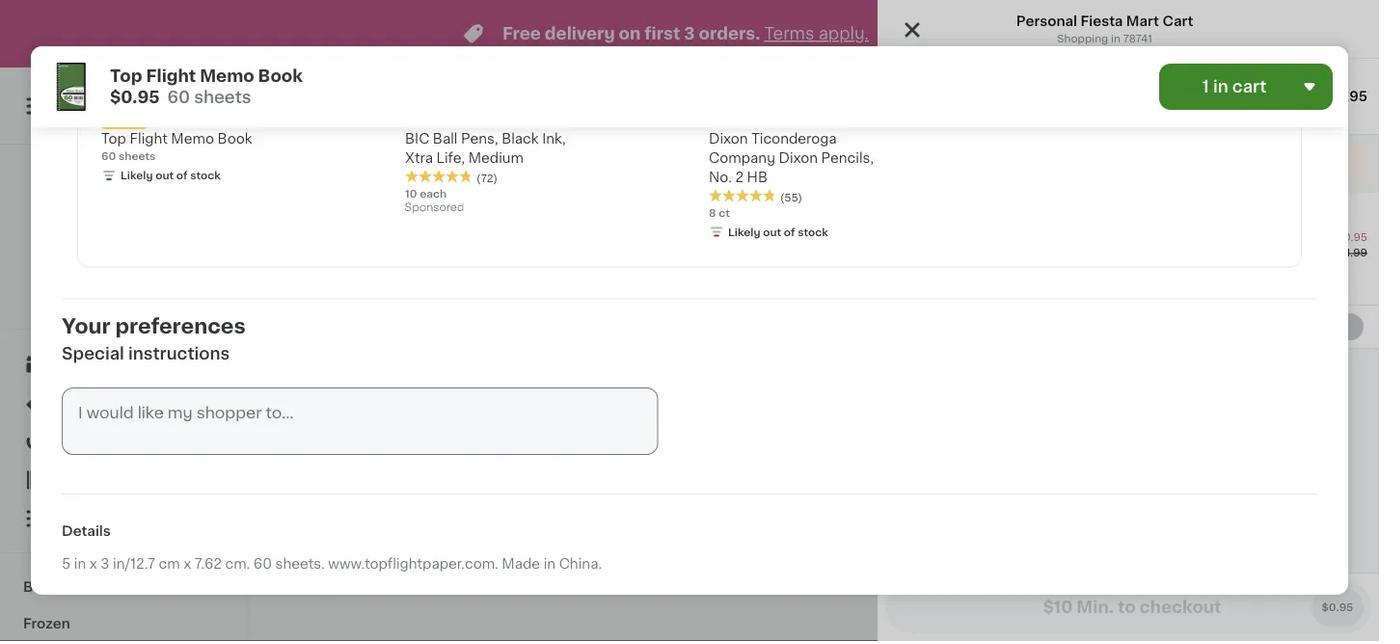 Task type: vqa. For each thing, say whether or not it's contained in the screenshot.
cm.
yes



Task type: locate. For each thing, give the bounding box(es) containing it.
0 vertical spatial mart
[[1127, 14, 1160, 28]]

1 horizontal spatial 2
[[736, 171, 744, 185]]

memo for sheets
[[171, 133, 214, 146]]

$1.99 right 1 ct at the right top of the page
[[1340, 247, 1368, 258]]

1 horizontal spatial fiesta
[[1081, 14, 1123, 28]]

1 vertical spatial likely
[[728, 227, 761, 238]]

hb
[[747, 171, 768, 185]]

2 vertical spatial sheets
[[307, 555, 344, 565]]

$0.95
[[110, 89, 160, 106], [1328, 90, 1368, 103], [1337, 232, 1368, 243]]

1 vertical spatial likely out of stock
[[728, 227, 828, 238]]

1 horizontal spatial x
[[184, 558, 191, 571]]

5 in x 3 in/12.7 cm x 7.62 cm. 60 sheets. www.topflightpaper.com. made in china.
[[62, 558, 602, 571]]

dixon up the "company"
[[709, 133, 748, 146]]

add remaining 2 items
[[982, 67, 1175, 84]]

5
[[62, 558, 71, 571]]

1 dixon ticonderoga company dixon pencils, no. 2 hb
[[709, 107, 874, 185]]

items up delivery by 12:30-1:00pm "link"
[[1126, 67, 1175, 84]]

0 horizontal spatial fiesta
[[84, 260, 126, 273]]

your preferences
[[62, 317, 246, 337]]

2 up "delivery"
[[1112, 67, 1123, 84]]

buy it again link
[[12, 423, 234, 461]]

flight down 95
[[130, 133, 168, 146]]

each
[[420, 189, 447, 199]]

likely
[[1213, 157, 1249, 171]]

stock inside 60 sheets likely out of stock
[[378, 574, 409, 584]]

likely out of stock
[[121, 171, 221, 181], [728, 227, 828, 238]]

0 horizontal spatial mart
[[129, 260, 162, 273]]

x
[[89, 558, 97, 571], [184, 558, 191, 571]]

ct inside 1 ct button
[[1291, 241, 1305, 255]]

0 vertical spatial top
[[110, 68, 142, 84]]

2 vertical spatial 2
[[736, 171, 744, 185]]

$1.99 inside $0.95 $1.99
[[1340, 247, 1368, 258]]

of inside 60 sheets likely out of stock
[[364, 574, 376, 584]]

1 vertical spatial fiesta
[[84, 260, 126, 273]]

your
[[62, 317, 111, 337]]

flight
[[146, 68, 196, 84], [130, 133, 168, 146]]

top
[[110, 68, 142, 84], [101, 133, 126, 146]]

sheets inside top flight memo book 60 sheets
[[119, 151, 156, 162]]

flight inside top flight memo book $0.95 60 sheets
[[146, 68, 196, 84]]

1 horizontal spatial $1.99
[[1340, 247, 1368, 258]]

1 horizontal spatial ct
[[1291, 241, 1305, 255]]

in left 78741
[[1111, 33, 1121, 44]]

7.62
[[195, 558, 222, 571]]

memo down $0.95 original price: $1.99 element
[[171, 133, 214, 146]]

xtra
[[405, 152, 433, 165]]

book for top flight memo book $0.95 60 sheets
[[258, 68, 303, 84]]

0 95
[[112, 107, 143, 127]]

dixon
[[709, 133, 748, 146], [779, 152, 818, 165]]

0 horizontal spatial likely
[[121, 171, 153, 181]]

2 left hb
[[736, 171, 744, 185]]

in inside field
[[1213, 79, 1229, 95]]

ct for 1 ct
[[1291, 241, 1305, 255]]

I would like my shopper to... text field
[[62, 388, 658, 456]]

stock down 1 button
[[1297, 157, 1336, 171]]

fiesta up shopping
[[1081, 14, 1123, 28]]

1 for 1
[[1329, 99, 1334, 113]]

likely inside 60 sheets likely out of stock
[[309, 574, 341, 584]]

1 vertical spatial mart
[[129, 260, 162, 273]]

out
[[1253, 157, 1276, 171], [155, 171, 174, 181], [763, 227, 782, 238], [344, 574, 362, 584]]

ct left $0.95 $1.99 in the right of the page
[[1291, 241, 1305, 255]]

0 horizontal spatial 2
[[416, 107, 429, 127]]

1 vertical spatial ct
[[1291, 241, 1305, 255]]

flight up $0.95 original price: $1.99 element
[[146, 68, 196, 84]]

mart inside personal fiesta mart cart shopping in 78741
[[1127, 14, 1160, 28]]

memo inside top flight memo book $0.95 60 sheets
[[200, 68, 254, 84]]

mart down the fiesta mart logo at the left top
[[129, 260, 162, 273]]

out down 5 in x 3 in/12.7 cm x 7.62 cm. 60 sheets. www.topflightpaper.com. made in china.
[[344, 574, 362, 584]]

1 vertical spatial 3
[[101, 558, 109, 571]]

$3.68
[[1193, 70, 1224, 81]]

1 vertical spatial book
[[218, 133, 252, 146]]

school
[[289, 169, 392, 197]]

www.topflightpaper.com.
[[328, 558, 499, 571]]

60 inside top flight memo book 60 sheets
[[101, 151, 116, 162]]

delivery by 12:30-1:00pm link
[[1034, 95, 1254, 118]]

flight for 60
[[146, 68, 196, 84]]

2 bic ball pens, black ink, xtra life, medium
[[405, 107, 566, 165]]

choose
[[922, 157, 976, 171]]

1 vertical spatial memo
[[171, 133, 214, 146]]

flight inside top flight memo book 60 sheets
[[130, 133, 168, 146]]

2 horizontal spatial likely
[[728, 227, 761, 238]]

by
[[1130, 99, 1149, 113]]

of right likely
[[1279, 157, 1294, 171]]

1 horizontal spatial sheets
[[194, 89, 251, 106]]

in up 1:00pm on the top right of page
[[1213, 79, 1229, 95]]

1 horizontal spatial likely
[[309, 574, 341, 584]]

1 inside field
[[1202, 79, 1209, 95]]

likely down top flight memo book 60 sheets
[[121, 171, 153, 181]]

1 inside button
[[1329, 99, 1334, 113]]

frozen
[[23, 617, 70, 631]]

0 vertical spatial 3
[[684, 26, 695, 42]]

stock down www.topflightpaper.com.
[[378, 574, 409, 584]]

1
[[1202, 79, 1209, 95], [1329, 99, 1334, 113], [720, 107, 729, 127], [1282, 241, 1288, 255]]

1 horizontal spatial likely out of stock
[[728, 227, 828, 238]]

in
[[1111, 33, 1121, 44], [1213, 79, 1229, 95], [74, 558, 86, 571], [544, 558, 556, 571]]

sponsored badge image
[[405, 203, 464, 214]]

likely out of stock down (55) on the top right of the page
[[728, 227, 828, 238]]

remaining
[[1021, 67, 1108, 84]]

1 inside button
[[1282, 241, 1288, 255]]

x right cm
[[184, 558, 191, 571]]

1 ct button
[[1276, 232, 1311, 263]]

fiesta mart
[[84, 260, 162, 273]]

0 vertical spatial fiesta
[[1081, 14, 1123, 28]]

0 vertical spatial flight
[[146, 68, 196, 84]]

personal fiesta mart cart shopping in 78741
[[1017, 14, 1194, 44]]

stock down (55) on the top right of the page
[[798, 227, 828, 238]]

company
[[709, 152, 776, 165]]

95
[[129, 108, 143, 119]]

0 horizontal spatial sheets
[[119, 151, 156, 162]]

top down '0'
[[101, 133, 126, 146]]

0 vertical spatial memo
[[200, 68, 254, 84]]

mart up 78741
[[1127, 14, 1160, 28]]

terms apply. link
[[764, 26, 869, 42]]

likely down 5 in x 3 in/12.7 cm x 7.62 cm. 60 sheets. www.topflightpaper.com. made in china.
[[309, 574, 341, 584]]

book down stores
[[218, 133, 252, 146]]

cm
[[159, 558, 180, 571]]

apply.
[[819, 26, 869, 42]]

1 in cart field
[[1160, 64, 1333, 110]]

are
[[1187, 157, 1209, 171]]

limited time offer region
[[0, 0, 1337, 68]]

0 vertical spatial likely out of stock
[[121, 171, 221, 181]]

x right '5'
[[89, 558, 97, 571]]

dixon down the ticonderoga
[[779, 152, 818, 165]]

buy
[[54, 435, 81, 449]]

0 vertical spatial $1.99
[[151, 113, 187, 127]]

0 vertical spatial 2
[[1112, 67, 1123, 84]]

2 horizontal spatial 2
[[1112, 67, 1123, 84]]

1 vertical spatial items
[[1113, 157, 1152, 171]]

0 vertical spatial ct
[[719, 208, 730, 218]]

cart
[[1163, 14, 1194, 28]]

1 vertical spatial 2
[[416, 107, 429, 127]]

details
[[62, 525, 111, 538]]

$1.99 up top flight memo book 60 sheets
[[151, 113, 187, 127]]

0 vertical spatial book
[[258, 68, 303, 84]]

None search field
[[276, 79, 694, 133]]

life,
[[437, 152, 465, 165]]

book up $0.95 original price: $1.99 element
[[258, 68, 303, 84]]

1 horizontal spatial mart
[[1127, 14, 1160, 28]]

1 vertical spatial top
[[101, 133, 126, 146]]

2 inside '1 dixon ticonderoga company dixon pencils, no. 2 hb'
[[736, 171, 744, 185]]

personal
[[1017, 14, 1078, 28]]

$1.99
[[151, 113, 187, 127], [1340, 247, 1368, 258]]

book inside top flight memo book $0.95 60 sheets
[[258, 68, 303, 84]]

stores
[[219, 102, 253, 112]]

book inside top flight memo book 60 sheets
[[218, 133, 252, 146]]

likely out of stock down top flight memo book 60 sheets
[[121, 171, 221, 181]]

likely
[[121, 171, 153, 181], [728, 227, 761, 238], [309, 574, 341, 584]]

1 vertical spatial sheets
[[119, 151, 156, 162]]

1 vertical spatial dixon
[[779, 152, 818, 165]]

deals
[[54, 396, 94, 410]]

$0.95 inside product group
[[1337, 232, 1368, 243]]

1 horizontal spatial dixon
[[779, 152, 818, 165]]

lists link
[[12, 500, 234, 538]]

of down 5 in x 3 in/12.7 cm x 7.62 cm. 60 sheets. www.topflightpaper.com. made in china.
[[364, 574, 376, 584]]

2 x from the left
[[184, 558, 191, 571]]

cart
[[1233, 79, 1267, 95]]

likely down 8 ct
[[728, 227, 761, 238]]

mart
[[1127, 14, 1160, 28], [129, 260, 162, 273]]

top up instacart logo
[[110, 68, 142, 84]]

product group
[[878, 193, 1380, 305]]

stock down top flight memo book 60 sheets
[[190, 171, 221, 181]]

0 vertical spatial sheets
[[194, 89, 251, 106]]

fiesta inside personal fiesta mart cart shopping in 78741
[[1081, 14, 1123, 28]]

2 horizontal spatial sheets
[[307, 555, 344, 565]]

0 horizontal spatial dixon
[[709, 133, 748, 146]]

items right all
[[1113, 157, 1152, 171]]

0 vertical spatial items
[[1126, 67, 1175, 84]]

of
[[1279, 157, 1294, 171], [176, 171, 188, 181], [784, 227, 795, 238], [364, 574, 376, 584]]

instacart logo image
[[66, 95, 181, 118]]

delivery by 12:30-1:00pm
[[1065, 99, 1254, 113]]

1 horizontal spatial 3
[[684, 26, 695, 42]]

(55)
[[780, 192, 802, 203]]

ct for 8 ct
[[719, 208, 730, 218]]

top for top flight memo book $0.95 60 sheets
[[110, 68, 142, 84]]

fiesta
[[1081, 14, 1123, 28], [84, 260, 126, 273]]

top flight memo book 60 sheets
[[101, 133, 252, 162]]

memo up all stores
[[200, 68, 254, 84]]

top inside top flight memo book $0.95 60 sheets
[[110, 68, 142, 84]]

top inside top flight memo book 60 sheets
[[101, 133, 126, 146]]

1 vertical spatial $1.99
[[1340, 247, 1368, 258]]

3 left "in/12.7"
[[101, 558, 109, 571]]

again
[[97, 435, 136, 449]]

items
[[1126, 67, 1175, 84], [1113, 157, 1152, 171]]

memo inside top flight memo book 60 sheets
[[171, 133, 214, 146]]

1:00pm
[[1199, 99, 1254, 113]]

book for top flight memo book 60 sheets
[[218, 133, 252, 146]]

1 horizontal spatial book
[[258, 68, 303, 84]]

0 horizontal spatial x
[[89, 558, 97, 571]]

deals link
[[12, 384, 234, 423]]

3 right first
[[684, 26, 695, 42]]

1 vertical spatial flight
[[130, 133, 168, 146]]

product group
[[405, 0, 595, 219]]

0 horizontal spatial ct
[[719, 208, 730, 218]]

fiesta down the fiesta mart logo at the left top
[[84, 260, 126, 273]]

0 horizontal spatial book
[[218, 133, 252, 146]]

2 vertical spatial likely
[[309, 574, 341, 584]]

2 up the bic
[[416, 107, 429, 127]]

$0.95 for $0.95 $1.99
[[1337, 232, 1368, 243]]

that
[[1156, 157, 1184, 171]]

add
[[982, 67, 1017, 84]]

1 inside '1 dixon ticonderoga company dixon pencils, no. 2 hb'
[[720, 107, 729, 127]]

out down top flight memo book 60 sheets
[[155, 171, 174, 181]]

ct right 8
[[719, 208, 730, 218]]

orders.
[[699, 26, 761, 42]]



Task type: describe. For each thing, give the bounding box(es) containing it.
0 horizontal spatial likely out of stock
[[121, 171, 221, 181]]

lists
[[54, 512, 87, 526]]

baby link
[[12, 569, 234, 606]]

sheets inside 60 sheets likely out of stock
[[307, 555, 344, 565]]

ink,
[[542, 133, 566, 146]]

60 inside top flight memo book $0.95 60 sheets
[[167, 89, 190, 106]]

1 x from the left
[[89, 558, 97, 571]]

free delivery on first 3 orders. terms apply.
[[503, 26, 869, 42]]

baby
[[23, 581, 59, 594]]

school supplies
[[289, 169, 527, 197]]

shop
[[54, 358, 90, 371]]

12:30-
[[1153, 99, 1199, 113]]

cm.
[[225, 558, 250, 571]]

made
[[502, 558, 540, 571]]

in right '5'
[[74, 558, 86, 571]]

out inside 60 sheets likely out of stock
[[344, 574, 362, 584]]

replacement
[[979, 157, 1068, 171]]

of down top flight memo book 60 sheets
[[176, 171, 188, 181]]

bic
[[405, 133, 430, 146]]

$0.95 for $0.95
[[1328, 90, 1368, 103]]

1 for 1 ct
[[1282, 241, 1288, 255]]

$0.95 $1.99
[[1337, 232, 1368, 258]]

delivery
[[1065, 99, 1127, 113]]

$0.95 inside top flight memo book $0.95 60 sheets
[[110, 89, 160, 106]]

for
[[1071, 157, 1091, 171]]

top for top flight memo book 60 sheets
[[101, 133, 126, 146]]

ticonderoga
[[752, 133, 837, 146]]

0
[[112, 107, 127, 127]]

black
[[502, 133, 539, 146]]

fiesta mart logo image
[[81, 168, 165, 253]]

pencils,
[[822, 152, 874, 165]]

special
[[62, 346, 124, 362]]

1 ct
[[1282, 241, 1305, 255]]

out down (55) on the top right of the page
[[763, 227, 782, 238]]

ball
[[433, 133, 458, 146]]

1 button
[[1277, 83, 1356, 129]]

on
[[619, 26, 641, 42]]

(72)
[[477, 173, 498, 184]]

0 vertical spatial dixon
[[709, 133, 748, 146]]

60 inside 60 sheets likely out of stock
[[289, 555, 304, 565]]

8 ct
[[709, 208, 730, 218]]

memo for 60
[[200, 68, 254, 84]]

pens,
[[461, 133, 498, 146]]

8
[[709, 208, 716, 218]]

instructions
[[128, 346, 230, 362]]

1 for 1 dixon ticonderoga company dixon pencils, no. 2 hb
[[720, 107, 729, 127]]

frozen link
[[12, 606, 234, 642]]

3 inside limited time offer region
[[684, 26, 695, 42]]

delivery
[[545, 26, 615, 42]]

first
[[645, 26, 680, 42]]

1 in cart
[[1202, 79, 1267, 95]]

0 horizontal spatial 3
[[101, 558, 109, 571]]

terms
[[764, 26, 815, 42]]

medium
[[468, 152, 524, 165]]

all
[[1094, 157, 1110, 171]]

10
[[405, 189, 417, 199]]

of down (55) on the top right of the page
[[784, 227, 795, 238]]

10 each
[[405, 189, 447, 199]]

sheets inside top flight memo book $0.95 60 sheets
[[194, 89, 251, 106]]

choose replacement for all items that are likely out of stock
[[922, 157, 1336, 171]]

in/12.7
[[113, 558, 155, 571]]

$0.95 original price: $1.99 element
[[101, 105, 291, 130]]

sheets.
[[275, 558, 325, 571]]

free
[[503, 26, 541, 42]]

all
[[203, 102, 216, 112]]

buy it again
[[54, 435, 136, 449]]

supplies
[[398, 169, 527, 197]]

special instructions
[[62, 346, 230, 362]]

all stores link
[[66, 79, 255, 133]]

1 for 1 in cart
[[1202, 79, 1209, 95]]

all stores
[[203, 102, 253, 112]]

no.
[[709, 171, 732, 185]]

0 vertical spatial likely
[[121, 171, 153, 181]]

out right likely
[[1253, 157, 1276, 171]]

flight for sheets
[[130, 133, 168, 146]]

60 sheets likely out of stock
[[289, 555, 409, 584]]

preferences
[[115, 317, 246, 337]]

fiesta mart link
[[81, 168, 165, 276]]

it
[[85, 435, 94, 449]]

top flight memo book $0.95 60 sheets
[[110, 68, 303, 106]]

in inside personal fiesta mart cart shopping in 78741
[[1111, 33, 1121, 44]]

shop link
[[12, 345, 234, 384]]

78741
[[1123, 33, 1153, 44]]

2 inside 2 bic ball pens, black ink, xtra life, medium
[[416, 107, 429, 127]]

shopping
[[1058, 33, 1109, 44]]

in right made
[[544, 558, 556, 571]]

0 horizontal spatial $1.99
[[151, 113, 187, 127]]



